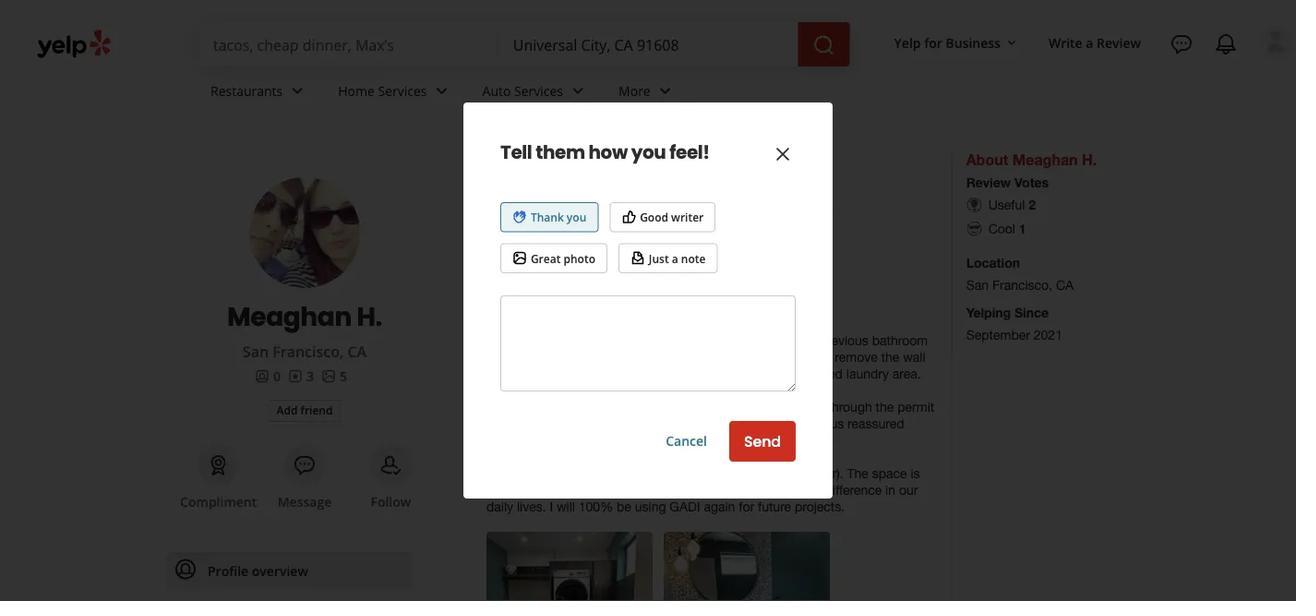 Task type: vqa. For each thing, say whether or not it's contained in the screenshot.
made
yes



Task type: locate. For each thing, give the bounding box(es) containing it.
0 vertical spatial you
[[631, 140, 666, 165]]

1 vertical spatial much
[[612, 482, 644, 498]]

home
[[338, 82, 375, 99]]

was up 'process'
[[514, 399, 537, 415]]

the
[[795, 333, 816, 348], [847, 466, 869, 481]]

0 horizontal spatial space
[[653, 366, 688, 381]]

0 vertical spatial remodel
[[590, 333, 637, 348]]

24 chevron down v2 image right auto services
[[567, 80, 589, 102]]

1 horizontal spatial so
[[768, 399, 782, 415]]

for right yelp
[[924, 34, 943, 51]]

review
[[1097, 34, 1141, 51], [966, 175, 1011, 190]]

0 vertical spatial space
[[653, 366, 688, 381]]

our down is
[[899, 482, 918, 498]]

1 vertical spatial you
[[567, 210, 587, 225]]

(shoutout
[[728, 466, 785, 481]]

opted
[[783, 349, 816, 365]]

victor).
[[803, 466, 844, 481]]

1 vertical spatial ca
[[348, 342, 367, 361]]

1 vertical spatial through
[[487, 433, 531, 448]]

this
[[487, 399, 511, 415]]

24 chevron down v2 image right restaurants
[[286, 80, 309, 102]]

bathroom
[[872, 333, 928, 348]]

16 friends v2 image
[[255, 369, 270, 384]]

was up 'forming'
[[487, 349, 510, 365]]

0 vertical spatial in
[[578, 466, 588, 481]]

gadi up general
[[553, 230, 585, 246]]

contractors
[[595, 248, 653, 261]]

i left will
[[550, 499, 553, 514]]

1 vertical spatial so
[[768, 399, 782, 415]]

16 photos v2 image left great
[[512, 251, 527, 265]]

space
[[653, 366, 688, 381], [872, 466, 907, 481]]

send
[[744, 431, 781, 452]]

cancel button
[[666, 432, 707, 450]]

september
[[966, 327, 1030, 342]]

gadi up outdated
[[541, 333, 571, 348]]

beautiful
[[536, 482, 586, 498]]

1 horizontal spatial ca
[[1056, 277, 1074, 292]]

construction
[[589, 230, 669, 246]]

1 horizontal spatial i
[[550, 499, 553, 514]]

gadi down the functional.
[[670, 499, 700, 514]]

open
[[598, 366, 627, 381]]

cancel
[[666, 432, 707, 450]]

1 vertical spatial meaghan
[[227, 298, 352, 335]]

24 chevron down v2 image right more
[[654, 80, 677, 102]]

useful
[[989, 197, 1025, 212]]

you right the how
[[631, 140, 666, 165]]

good
[[640, 210, 669, 225]]

0 horizontal spatial the
[[795, 333, 816, 348]]

0 vertical spatial 16 photos v2 image
[[512, 251, 527, 265]]

permit
[[898, 399, 935, 415]]

yelp
[[894, 34, 921, 51]]

forming
[[487, 366, 531, 381]]

outdated
[[513, 349, 565, 365]]

feel!
[[670, 140, 710, 165]]

much inside i am absolutely in love with the end result (shoutout to victor). the space is not only beautiful but much functional. it has made such a difference in our daily lives. i will 100% be using gadi again for future projects.
[[612, 482, 644, 498]]

san up 16 friends v2 image
[[243, 342, 269, 361]]

yelping
[[966, 305, 1011, 320]]

future
[[758, 499, 791, 514]]

1 horizontal spatial h.
[[1082, 151, 1097, 168]]

0 vertical spatial meaghan
[[1013, 151, 1078, 168]]

0 vertical spatial so
[[620, 349, 634, 365]]

1 vertical spatial our
[[541, 399, 560, 415]]

wall
[[903, 349, 926, 365]]

space inside i am absolutely in love with the end result (shoutout to victor). the space is not only beautiful but much functional. it has made such a difference in our daily lives. i will 100% be using gadi again for future projects.
[[872, 466, 907, 481]]

the left end
[[646, 466, 664, 481]]

1 vertical spatial san
[[243, 342, 269, 361]]

home services link
[[323, 66, 468, 120]]

a up projects.
[[814, 482, 821, 498]]

1 horizontal spatial was
[[514, 399, 537, 415]]

16 photos v2 image
[[512, 251, 527, 265], [321, 369, 336, 384]]

a right 'write'
[[1086, 34, 1094, 51]]

about meaghan h.
[[966, 151, 1097, 168]]

yelp for business button
[[887, 26, 1027, 59]]

0 vertical spatial for
[[924, 34, 943, 51]]

0 horizontal spatial for
[[739, 499, 755, 514]]

i left am
[[487, 466, 490, 481]]

a inside button
[[672, 251, 678, 266]]

auto services link
[[468, 66, 604, 120]]

review down about
[[966, 175, 1011, 190]]

0 horizontal spatial was
[[487, 349, 510, 365]]

remodel inside we hired gadi to remodel our powder/laundry room. the previous bathroom was outdated and had so much wasted space. we opted to remove the wall forming a closet to open the space up and create a dedicated laundry area.
[[590, 333, 637, 348]]

for down has
[[739, 499, 755, 514]]

so left helpful
[[768, 399, 782, 415]]

friends element
[[255, 367, 281, 385]]

1 horizontal spatial the
[[847, 466, 869, 481]]

much down with
[[612, 482, 644, 498]]

services for home services
[[378, 82, 427, 99]]

2 services from the left
[[514, 82, 563, 99]]

0 vertical spatial review
[[1097, 34, 1141, 51]]

room.
[[757, 333, 791, 348]]

1 vertical spatial h.
[[357, 298, 382, 335]]

space left up
[[653, 366, 688, 381]]

1 vertical spatial 16 photos v2 image
[[321, 369, 336, 384]]

0 horizontal spatial san
[[243, 342, 269, 361]]

a inside 'link'
[[1086, 34, 1094, 51]]

and up structural
[[683, 399, 704, 415]]

a down outdated
[[534, 366, 541, 381]]

2 horizontal spatial our
[[899, 482, 918, 498]]

lives.
[[517, 499, 546, 514]]

1 horizontal spatial we
[[761, 349, 779, 365]]

francisco, up 3
[[273, 342, 344, 361]]

profile
[[208, 562, 249, 579]]

1 vertical spatial review
[[966, 175, 1011, 190]]

engineer,
[[720, 416, 773, 431]]

1 horizontal spatial our
[[641, 333, 659, 348]]

2 24 chevron down v2 image from the left
[[431, 80, 453, 102]]

photo
[[564, 251, 596, 266]]

24 chevron down v2 image left auto
[[431, 80, 453, 102]]

24 chevron down v2 image inside auto services link
[[567, 80, 589, 102]]

1 horizontal spatial you
[[631, 140, 666, 165]]

process
[[487, 416, 533, 431]]

our left first
[[541, 399, 560, 415]]

review right 'write'
[[1097, 34, 1141, 51]]

1 vertical spatial the
[[847, 466, 869, 481]]

None search field
[[199, 22, 854, 66]]

16 weekly digest v2 image
[[631, 251, 645, 265]]

and down helpful
[[776, 416, 798, 431]]

location san francisco, ca
[[966, 255, 1074, 292]]

francisco, up since
[[993, 277, 1053, 292]]

0 vertical spatial through
[[828, 399, 872, 415]]

1 vertical spatial in
[[886, 482, 896, 498]]

ca inside meaghan h. san francisco, ca
[[348, 342, 367, 361]]

16 photos v2 image inside the great photo button
[[512, 251, 527, 265]]

1 horizontal spatial 16 photos v2 image
[[512, 251, 527, 265]]

francisco,
[[993, 277, 1053, 292], [273, 342, 344, 361]]

24 chevron down v2 image inside home services link
[[431, 80, 453, 102]]

the inside we hired gadi to remodel our powder/laundry room. the previous bathroom was outdated and had so much wasted space. we opted to remove the wall forming a closet to open the space up and create a dedicated laundry area.
[[795, 333, 816, 348]]

in left love
[[578, 466, 588, 481]]

the down bathroom
[[881, 349, 900, 365]]

0 horizontal spatial you
[[567, 210, 587, 225]]

16 photos v2 image left 5
[[321, 369, 336, 384]]

0 horizontal spatial our
[[541, 399, 560, 415]]

a down project at the bottom of the page
[[652, 416, 659, 431]]

be
[[617, 499, 631, 514]]

the up opted
[[795, 333, 816, 348]]

in right difference
[[886, 482, 896, 498]]

0 vertical spatial san
[[966, 277, 989, 292]]

meaghan up votes
[[1013, 151, 1078, 168]]

1 horizontal spatial services
[[514, 82, 563, 99]]

0 horizontal spatial review
[[966, 175, 1011, 190]]

services right home
[[378, 82, 427, 99]]

None text field
[[500, 295, 796, 391]]

through up us
[[828, 399, 872, 415]]

1 vertical spatial space
[[872, 466, 907, 481]]

you right thank
[[567, 210, 587, 225]]

services right auto
[[514, 82, 563, 99]]

auto
[[482, 82, 511, 99]]

2 horizontal spatial was
[[741, 399, 765, 415]]

1 vertical spatial for
[[739, 499, 755, 514]]

remodel inside this was our first remodel project and millie was so helpful through the permit process and recommending a structural engineer, and kept us reassured through any bump we hit along the way.
[[589, 399, 636, 415]]

1 vertical spatial we
[[761, 349, 779, 365]]

h. inside meaghan h. san francisco, ca
[[357, 298, 382, 335]]

0 horizontal spatial services
[[378, 82, 427, 99]]

1 vertical spatial remodel
[[589, 399, 636, 415]]

4 24 chevron down v2 image from the left
[[654, 80, 677, 102]]

notifications image
[[1215, 33, 1237, 55]]

3 24 chevron down v2 image from the left
[[567, 80, 589, 102]]

the
[[881, 349, 900, 365], [631, 366, 649, 381], [876, 399, 894, 415], [670, 433, 688, 448], [646, 466, 664, 481]]

16 photos v2 image inside 'photos' element
[[321, 369, 336, 384]]

1 24 chevron down v2 image from the left
[[286, 80, 309, 102]]

francisco, inside meaghan h. san francisco, ca
[[273, 342, 344, 361]]

auto services
[[482, 82, 563, 99]]

1 vertical spatial gadi
[[541, 333, 571, 348]]

you inside button
[[567, 210, 587, 225]]

0 horizontal spatial we
[[487, 333, 505, 348]]

reviews element
[[288, 367, 314, 385]]

0
[[273, 367, 281, 385]]

0 horizontal spatial so
[[620, 349, 634, 365]]

24 chevron down v2 image inside restaurants link
[[286, 80, 309, 102]]

about
[[966, 151, 1009, 168]]

has
[[723, 482, 743, 498]]

ca inside the location san francisco, ca
[[1056, 277, 1074, 292]]

and up closet
[[569, 349, 591, 365]]

how
[[589, 140, 628, 165]]

meaghan inside meaghan h. san francisco, ca
[[227, 298, 352, 335]]

16 like v2 image
[[622, 210, 636, 224]]

san down location
[[966, 277, 989, 292]]

general contractors link
[[553, 248, 653, 261]]

0 horizontal spatial meaghan
[[227, 298, 352, 335]]

wasted
[[673, 349, 715, 365]]

remodel up recommending
[[589, 399, 636, 415]]

the up difference
[[847, 466, 869, 481]]

a right just
[[672, 251, 678, 266]]

only
[[509, 482, 533, 498]]

0 vertical spatial francisco,
[[993, 277, 1053, 292]]

1 services from the left
[[378, 82, 427, 99]]

0 vertical spatial our
[[641, 333, 659, 348]]

so right had
[[620, 349, 634, 365]]

was up the engineer,
[[741, 399, 765, 415]]

1 horizontal spatial review
[[1097, 34, 1141, 51]]

0 vertical spatial ca
[[1056, 277, 1074, 292]]

0 vertical spatial the
[[795, 333, 816, 348]]

write
[[1049, 34, 1083, 51]]

area.
[[893, 366, 921, 381]]

1 horizontal spatial space
[[872, 466, 907, 481]]

meaghan
[[1013, 151, 1078, 168], [227, 298, 352, 335]]

1 horizontal spatial for
[[924, 34, 943, 51]]

3205
[[553, 265, 578, 278]]

functional.
[[648, 482, 708, 498]]

thank you button
[[500, 202, 599, 232]]

0 horizontal spatial in
[[578, 466, 588, 481]]

remodel up had
[[590, 333, 637, 348]]

space left is
[[872, 466, 907, 481]]

1 vertical spatial francisco,
[[273, 342, 344, 361]]

business categories element
[[196, 66, 1293, 120]]

0 horizontal spatial ca
[[348, 342, 367, 361]]

gadi inside gadi construction general contractors 3205 cabrillo ave
[[553, 230, 585, 246]]

difference
[[825, 482, 882, 498]]

2 vertical spatial gadi
[[670, 499, 700, 514]]

0 horizontal spatial h.
[[357, 298, 382, 335]]

reassured
[[848, 416, 904, 431]]

0 horizontal spatial francisco,
[[273, 342, 344, 361]]

am
[[494, 466, 512, 481]]

1 horizontal spatial san
[[966, 277, 989, 292]]

kept
[[802, 416, 827, 431]]

the down structural
[[670, 433, 688, 448]]

meaghan up "16 review v2" icon
[[227, 298, 352, 335]]

using
[[635, 499, 666, 514]]

we
[[487, 333, 505, 348], [761, 349, 779, 365]]

san inside the location san francisco, ca
[[966, 277, 989, 292]]

and up the any
[[536, 416, 558, 431]]

millie
[[708, 399, 738, 415]]

16 thank you v2 image
[[512, 210, 527, 224]]

we left hired on the bottom left
[[487, 333, 505, 348]]

24 chevron down v2 image
[[286, 80, 309, 102], [431, 80, 453, 102], [567, 80, 589, 102], [654, 80, 677, 102]]

follow
[[371, 493, 411, 510]]

0 horizontal spatial 16 photos v2 image
[[321, 369, 336, 384]]

user actions element
[[880, 23, 1296, 137]]

to up such
[[788, 466, 800, 481]]

0 vertical spatial much
[[637, 349, 670, 365]]

much left wasted at bottom right
[[637, 349, 670, 365]]

1 horizontal spatial through
[[828, 399, 872, 415]]

0 horizontal spatial through
[[487, 433, 531, 448]]

our left powder/laundry
[[641, 333, 659, 348]]

through down 'process'
[[487, 433, 531, 448]]

san
[[966, 277, 989, 292], [243, 342, 269, 361]]

24 chevron down v2 image inside the more link
[[654, 80, 677, 102]]

add friend
[[277, 403, 333, 418]]

thank you
[[531, 210, 587, 225]]

we down room.
[[761, 349, 779, 365]]

0 vertical spatial gadi
[[553, 230, 585, 246]]

first
[[563, 399, 585, 415]]

love
[[591, 466, 615, 481]]

add
[[277, 403, 298, 418]]

review votes
[[966, 175, 1049, 190]]

you
[[631, 140, 666, 165], [567, 210, 587, 225]]

remove
[[835, 349, 878, 365]]

hit
[[616, 433, 631, 448]]

2 vertical spatial our
[[899, 482, 918, 498]]

0 horizontal spatial i
[[487, 466, 490, 481]]

ave
[[622, 265, 640, 278]]

thank
[[531, 210, 564, 225]]

1 horizontal spatial francisco,
[[993, 277, 1053, 292]]

1 horizontal spatial meaghan
[[1013, 151, 1078, 168]]

more link
[[604, 66, 691, 120]]



Task type: describe. For each thing, give the bounding box(es) containing it.
it
[[712, 482, 719, 498]]

1
[[1019, 221, 1026, 236]]

but
[[590, 482, 609, 498]]

our inside this was our first remodel project and millie was so helpful through the permit process and recommending a structural engineer, and kept us reassured through any bump we hit along the way.
[[541, 399, 560, 415]]

project
[[639, 399, 679, 415]]

good writer button
[[610, 202, 716, 232]]

bump
[[559, 433, 592, 448]]

0 vertical spatial we
[[487, 333, 505, 348]]

2
[[1029, 197, 1036, 212]]

helpful
[[786, 399, 824, 415]]

is
[[911, 466, 920, 481]]

with
[[619, 466, 642, 481]]

the up 'reassured'
[[876, 399, 894, 415]]

was inside we hired gadi to remodel our powder/laundry room. the previous bathroom was outdated and had so much wasted space. we opted to remove the wall forming a closet to open the space up and create a dedicated laundry area.
[[487, 349, 510, 365]]

great
[[531, 251, 561, 266]]

yelp for business
[[894, 34, 1001, 51]]

business
[[946, 34, 1001, 51]]

san inside meaghan h. san francisco, ca
[[243, 342, 269, 361]]

review inside 'link'
[[1097, 34, 1141, 51]]

sort
[[487, 189, 511, 204]]

the inside i am absolutely in love with the end result (shoutout to victor). the space is not only beautiful but much functional. it has made such a difference in our daily lives. i will 100% be using gadi again for future projects.
[[847, 466, 869, 481]]

i am absolutely in love with the end result (shoutout to victor). the space is not only beautiful but much functional. it has made such a difference in our daily lives. i will 100% be using gadi again for future projects.
[[487, 466, 920, 514]]

a inside this was our first remodel project and millie was so helpful through the permit process and recommending a structural engineer, and kept us reassured through any bump we hit along the way.
[[652, 416, 659, 431]]

we
[[596, 433, 613, 448]]

any
[[535, 433, 555, 448]]

writer
[[671, 210, 704, 225]]

so inside we hired gadi to remodel our powder/laundry room. the previous bathroom was outdated and had so much wasted space. we opted to remove the wall forming a closet to open the space up and create a dedicated laundry area.
[[620, 349, 634, 365]]

none text field inside tell them how you feel! dialog
[[500, 295, 796, 391]]

search image
[[813, 34, 835, 56]]

so inside this was our first remodel project and millie was so helpful through the permit process and recommending a structural engineer, and kept us reassured through any bump we hit along the way.
[[768, 399, 782, 415]]

laundry
[[847, 366, 889, 381]]

photos element
[[321, 367, 347, 385]]

more
[[619, 82, 651, 99]]

our inside we hired gadi to remodel our powder/laundry room. the previous bathroom was outdated and had so much wasted space. we opted to remove the wall forming a closet to open the space up and create a dedicated laundry area.
[[641, 333, 659, 348]]

just a note button
[[619, 243, 718, 273]]

16 photos v2 image for great photo
[[512, 251, 527, 265]]

francisco, inside the location san francisco, ca
[[993, 277, 1053, 292]]

daily
[[487, 499, 513, 514]]

remodel for project
[[589, 399, 636, 415]]

gadi inside we hired gadi to remodel our powder/laundry room. the previous bathroom was outdated and had so much wasted space. we opted to remove the wall forming a closet to open the space up and create a dedicated laundry area.
[[541, 333, 571, 348]]

to down had
[[583, 366, 595, 381]]

meaghan h. san francisco, ca
[[227, 298, 382, 361]]

to inside i am absolutely in love with the end result (shoutout to victor). the space is not only beautiful but much functional. it has made such a difference in our daily lives. i will 100% be using gadi again for future projects.
[[788, 466, 800, 481]]

a right the create
[[775, 366, 782, 381]]

much inside we hired gadi to remodel our powder/laundry room. the previous bathroom was outdated and had so much wasted space. we opted to remove the wall forming a closet to open the space up and create a dedicated laundry area.
[[637, 349, 670, 365]]

close image
[[772, 143, 794, 165]]

compliment
[[180, 493, 257, 510]]

100%
[[579, 499, 613, 514]]

restaurants link
[[196, 66, 323, 120]]

up
[[691, 366, 706, 381]]

votes
[[1015, 175, 1049, 190]]

dedicated
[[785, 366, 843, 381]]

yelping since september 2021
[[966, 305, 1063, 342]]

0 vertical spatial i
[[487, 466, 490, 481]]

this was our first remodel project and millie was so helpful through the permit process and recommending a structural engineer, and kept us reassured through any bump we hit along the way.
[[487, 399, 935, 448]]

gadi inside i am absolutely in love with the end result (shoutout to victor). the space is not only beautiful but much functional. it has made such a difference in our daily lives. i will 100% be using gadi again for future projects.
[[670, 499, 700, 514]]

will
[[557, 499, 575, 514]]

cool 1
[[989, 221, 1026, 236]]

create
[[735, 366, 771, 381]]

since
[[1015, 305, 1049, 320]]

good writer
[[640, 210, 704, 225]]

services for auto services
[[514, 82, 563, 99]]

a inside i am absolutely in love with the end result (shoutout to victor). the space is not only beautiful but much functional. it has made such a difference in our daily lives. i will 100% be using gadi again for future projects.
[[814, 482, 821, 498]]

space inside we hired gadi to remodel our powder/laundry room. the previous bathroom was outdated and had so much wasted space. we opted to remove the wall forming a closet to open the space up and create a dedicated laundry area.
[[653, 366, 688, 381]]

friend
[[301, 403, 333, 418]]

tell them how you feel!
[[500, 140, 710, 165]]

space.
[[719, 349, 757, 365]]

note
[[681, 251, 706, 266]]

for inside i am absolutely in love with the end result (shoutout to victor). the space is not only beautiful but much functional. it has made such a difference in our daily lives. i will 100% be using gadi again for future projects.
[[739, 499, 755, 514]]

remodel for our
[[590, 333, 637, 348]]

general
[[553, 248, 592, 261]]

24 profile v2 image
[[175, 558, 197, 580]]

for inside button
[[924, 34, 943, 51]]

0 vertical spatial h.
[[1082, 151, 1097, 168]]

had
[[594, 349, 616, 365]]

message
[[278, 493, 332, 510]]

home services
[[338, 82, 427, 99]]

overview
[[252, 562, 308, 579]]

follow image
[[380, 454, 402, 476]]

again
[[704, 499, 735, 514]]

meaghan h. link
[[175, 298, 434, 335]]

1 vertical spatial i
[[550, 499, 553, 514]]

messages image
[[1171, 33, 1193, 55]]

24 chevron down v2 image for home services
[[431, 80, 453, 102]]

24 chevron down v2 image for more
[[654, 80, 677, 102]]

write a review link
[[1041, 26, 1149, 59]]

message image
[[294, 454, 316, 476]]

profile overview menu item
[[167, 552, 413, 597]]

gadi construction general contractors 3205 cabrillo ave
[[553, 230, 669, 278]]

16 chevron down v2 image
[[1005, 36, 1019, 50]]

them
[[536, 140, 585, 165]]

projects.
[[795, 499, 845, 514]]

24 chevron down v2 image for restaurants
[[286, 80, 309, 102]]

cabrillo
[[581, 265, 619, 278]]

sort by: date
[[487, 189, 565, 204]]

gadi construction link
[[553, 230, 669, 246]]

1 horizontal spatial in
[[886, 482, 896, 498]]

16 review v2 image
[[288, 369, 303, 384]]

along
[[634, 433, 666, 448]]

5.0 star rating image
[[487, 309, 581, 326]]

send button
[[729, 421, 796, 462]]

just
[[649, 251, 669, 266]]

hired
[[508, 333, 537, 348]]

location
[[966, 255, 1020, 270]]

tell
[[500, 140, 532, 165]]

restaurants
[[211, 82, 283, 99]]

such
[[783, 482, 811, 498]]

to up closet
[[575, 333, 586, 348]]

our inside i am absolutely in love with the end result (shoutout to victor). the space is not only beautiful but much functional. it has made such a difference in our daily lives. i will 100% be using gadi again for future projects.
[[899, 482, 918, 498]]

by:
[[514, 189, 532, 204]]

and right up
[[710, 366, 732, 381]]

tell them how you feel! dialog
[[0, 0, 1296, 601]]

profile overview link
[[167, 552, 413, 589]]

compliment image
[[207, 454, 230, 476]]

16 photos v2 image for 5
[[321, 369, 336, 384]]

the right open
[[631, 366, 649, 381]]

the inside i am absolutely in love with the end result (shoutout to victor). the space is not only beautiful but much functional. it has made such a difference in our daily lives. i will 100% be using gadi again for future projects.
[[646, 466, 664, 481]]

previous
[[820, 333, 869, 348]]

end
[[668, 466, 690, 481]]

gadi construction image
[[487, 230, 542, 285]]

24 chevron down v2 image for auto services
[[567, 80, 589, 102]]

to up dedicated
[[820, 349, 831, 365]]

structural
[[662, 416, 717, 431]]

result
[[693, 466, 725, 481]]



